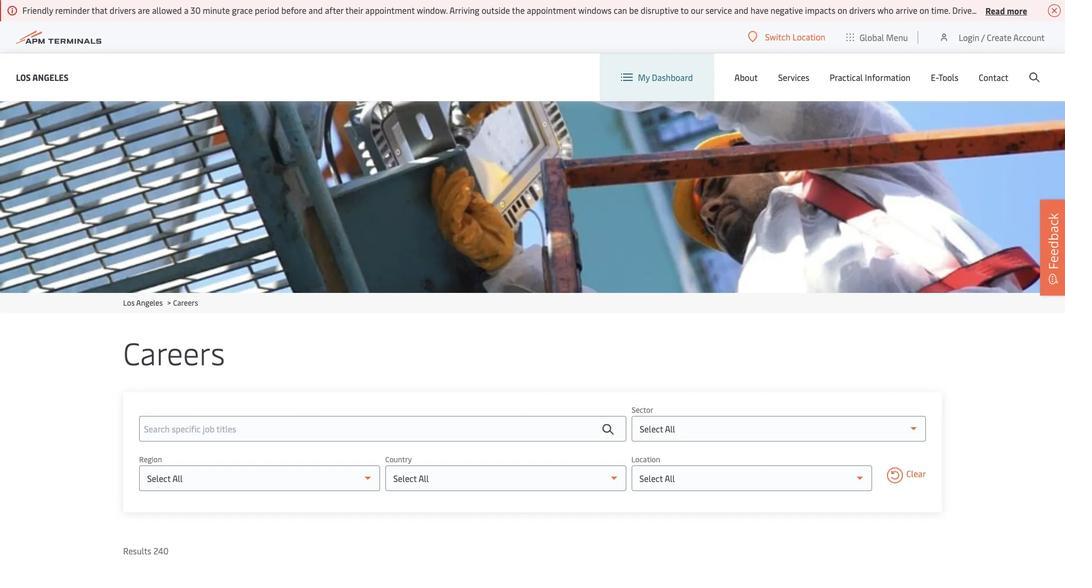 Task type: locate. For each thing, give the bounding box(es) containing it.
2 outside from the left
[[1023, 4, 1051, 16]]

friendly reminder that drivers are allowed a 30 minute grace period before and after their appointment window. arriving outside the appointment windows can be disruptive to our service and have negative impacts on drivers who arrive on time. drivers that arrive outside the
[[22, 4, 1065, 16]]

the
[[512, 4, 525, 16], [1053, 4, 1065, 16]]

1 horizontal spatial on
[[920, 4, 929, 16]]

disruptive
[[641, 4, 679, 16]]

region
[[139, 455, 162, 465]]

1 vertical spatial los
[[123, 298, 135, 308]]

1 vertical spatial location
[[631, 455, 660, 465]]

to
[[681, 4, 689, 16]]

contact button
[[979, 53, 1009, 101]]

0 horizontal spatial and
[[309, 4, 323, 16]]

1 horizontal spatial arrive
[[999, 4, 1021, 16]]

and left have
[[734, 4, 748, 16]]

los for los angeles
[[16, 71, 31, 83]]

service
[[706, 4, 732, 16]]

services button
[[778, 53, 809, 101]]

account
[[1013, 31, 1045, 43]]

minute
[[203, 4, 230, 16]]

global
[[860, 31, 884, 43]]

angeles
[[32, 71, 69, 83], [136, 298, 163, 308]]

angeles for los angeles
[[32, 71, 69, 83]]

0 horizontal spatial outside
[[482, 4, 510, 16]]

login / create account
[[959, 31, 1045, 43]]

period
[[255, 4, 279, 16]]

clear button
[[887, 468, 926, 486]]

impacts
[[805, 4, 835, 16]]

0 horizontal spatial arrive
[[896, 4, 917, 16]]

0 vertical spatial angeles
[[32, 71, 69, 83]]

our
[[691, 4, 703, 16]]

before
[[281, 4, 306, 16]]

results 240
[[123, 545, 169, 557]]

drivers
[[952, 4, 979, 16]]

0 horizontal spatial the
[[512, 4, 525, 16]]

friendly
[[22, 4, 53, 16]]

0 vertical spatial location
[[792, 31, 825, 43]]

my
[[638, 71, 650, 83]]

0 horizontal spatial that
[[92, 4, 108, 16]]

los angeles link
[[16, 71, 69, 84], [123, 298, 163, 308]]

appointment right their
[[365, 4, 415, 16]]

drivers left are
[[110, 4, 136, 16]]

0 horizontal spatial on
[[838, 4, 847, 16]]

text search text field
[[139, 416, 626, 442]]

on right impacts
[[838, 4, 847, 16]]

angeles inside 'link'
[[32, 71, 69, 83]]

practical
[[830, 71, 863, 83]]

1 horizontal spatial and
[[734, 4, 748, 16]]

and
[[309, 4, 323, 16], [734, 4, 748, 16]]

that right 'drivers'
[[981, 4, 997, 16]]

about
[[734, 71, 758, 83]]

that
[[92, 4, 108, 16], [981, 4, 997, 16]]

appointment left windows
[[527, 4, 576, 16]]

drivers
[[110, 4, 136, 16], [849, 4, 875, 16]]

1 horizontal spatial appointment
[[527, 4, 576, 16]]

2 the from the left
[[1053, 4, 1065, 16]]

on
[[838, 4, 847, 16], [920, 4, 929, 16]]

1 vertical spatial los angeles link
[[123, 298, 163, 308]]

country
[[385, 455, 412, 465]]

login / create account link
[[939, 21, 1045, 53]]

my dashboard
[[638, 71, 693, 83]]

0 vertical spatial los
[[16, 71, 31, 83]]

read more button
[[986, 4, 1027, 17]]

1 that from the left
[[92, 4, 108, 16]]

drivers left who
[[849, 4, 875, 16]]

window.
[[417, 4, 448, 16]]

information
[[865, 71, 911, 83]]

global menu button
[[836, 21, 919, 53]]

0 vertical spatial los angeles link
[[16, 71, 69, 84]]

switch
[[765, 31, 790, 43]]

los for los angeles > careers
[[123, 298, 135, 308]]

appointment
[[365, 4, 415, 16], [527, 4, 576, 16]]

0 horizontal spatial appointment
[[365, 4, 415, 16]]

2 on from the left
[[920, 4, 929, 16]]

1 the from the left
[[512, 4, 525, 16]]

0 horizontal spatial los
[[16, 71, 31, 83]]

1 horizontal spatial los
[[123, 298, 135, 308]]

1 horizontal spatial that
[[981, 4, 997, 16]]

outside right arriving
[[482, 4, 510, 16]]

angeles for los angeles > careers
[[136, 298, 163, 308]]

1 vertical spatial angeles
[[136, 298, 163, 308]]

feedback button
[[1040, 200, 1065, 296]]

2 and from the left
[[734, 4, 748, 16]]

who
[[877, 4, 894, 16]]

1 drivers from the left
[[110, 4, 136, 16]]

careers
[[173, 298, 198, 308], [123, 332, 225, 374]]

240
[[153, 545, 169, 557]]

arrive right who
[[896, 4, 917, 16]]

practical information button
[[830, 53, 911, 101]]

and left the after
[[309, 4, 323, 16]]

close alert image
[[1048, 4, 1061, 17]]

arrive up login / create account
[[999, 4, 1021, 16]]

1 horizontal spatial the
[[1053, 4, 1065, 16]]

login
[[959, 31, 979, 43]]

location
[[792, 31, 825, 43], [631, 455, 660, 465]]

a
[[184, 4, 188, 16]]

0 horizontal spatial drivers
[[110, 4, 136, 16]]

0 horizontal spatial angeles
[[32, 71, 69, 83]]

my dashboard button
[[621, 53, 693, 101]]

location down impacts
[[792, 31, 825, 43]]

on left time.
[[920, 4, 929, 16]]

1 horizontal spatial outside
[[1023, 4, 1051, 16]]

1 horizontal spatial drivers
[[849, 4, 875, 16]]

/
[[981, 31, 985, 43]]

los
[[16, 71, 31, 83], [123, 298, 135, 308]]

careers right >
[[173, 298, 198, 308]]

1 horizontal spatial los angeles link
[[123, 298, 163, 308]]

30
[[190, 4, 201, 16]]

that right the reminder
[[92, 4, 108, 16]]

1 arrive from the left
[[896, 4, 917, 16]]

e-
[[931, 71, 938, 83]]

location down sector
[[631, 455, 660, 465]]

2 arrive from the left
[[999, 4, 1021, 16]]

tools
[[938, 71, 958, 83]]

outside up the account
[[1023, 4, 1051, 16]]

1 horizontal spatial angeles
[[136, 298, 163, 308]]

arrive
[[896, 4, 917, 16], [999, 4, 1021, 16]]

outside
[[482, 4, 510, 16], [1023, 4, 1051, 16]]

careers down >
[[123, 332, 225, 374]]



Task type: describe. For each thing, give the bounding box(es) containing it.
their
[[345, 4, 363, 16]]

2 drivers from the left
[[849, 4, 875, 16]]

are
[[138, 4, 150, 16]]

be
[[629, 4, 639, 16]]

windows
[[578, 4, 612, 16]]

2 that from the left
[[981, 4, 997, 16]]

create
[[987, 31, 1012, 43]]

dashboard
[[652, 71, 693, 83]]

results
[[123, 545, 151, 557]]

allowed
[[152, 4, 182, 16]]

grace
[[232, 4, 253, 16]]

los angeles > careers
[[123, 298, 198, 308]]

0 horizontal spatial los angeles link
[[16, 71, 69, 84]]

about button
[[734, 53, 758, 101]]

global menu
[[860, 31, 908, 43]]

>
[[167, 298, 171, 308]]

time.
[[931, 4, 950, 16]]

have
[[751, 4, 768, 16]]

more
[[1007, 5, 1027, 16]]

feedback
[[1044, 213, 1062, 269]]

1 on from the left
[[838, 4, 847, 16]]

read
[[986, 5, 1005, 16]]

1 horizontal spatial location
[[792, 31, 825, 43]]

los angeles
[[16, 71, 69, 83]]

1 vertical spatial careers
[[123, 332, 225, 374]]

negative
[[771, 4, 803, 16]]

1 appointment from the left
[[365, 4, 415, 16]]

e-tools
[[931, 71, 958, 83]]

e-tools button
[[931, 53, 958, 101]]

team building event at apm terminals image
[[0, 101, 1065, 293]]

read more
[[986, 5, 1027, 16]]

practical information
[[830, 71, 911, 83]]

contact
[[979, 71, 1009, 83]]

2 appointment from the left
[[527, 4, 576, 16]]

services
[[778, 71, 809, 83]]

reminder
[[55, 4, 90, 16]]

can
[[614, 4, 627, 16]]

arriving
[[450, 4, 480, 16]]

after
[[325, 4, 344, 16]]

1 outside from the left
[[482, 4, 510, 16]]

switch location
[[765, 31, 825, 43]]

0 vertical spatial careers
[[173, 298, 198, 308]]

switch location button
[[748, 31, 825, 43]]

clear
[[906, 468, 926, 479]]

menu
[[886, 31, 908, 43]]

0 horizontal spatial location
[[631, 455, 660, 465]]

1 and from the left
[[309, 4, 323, 16]]

sector
[[632, 405, 653, 415]]



Task type: vqa. For each thing, say whether or not it's contained in the screenshot.
text search text field
yes



